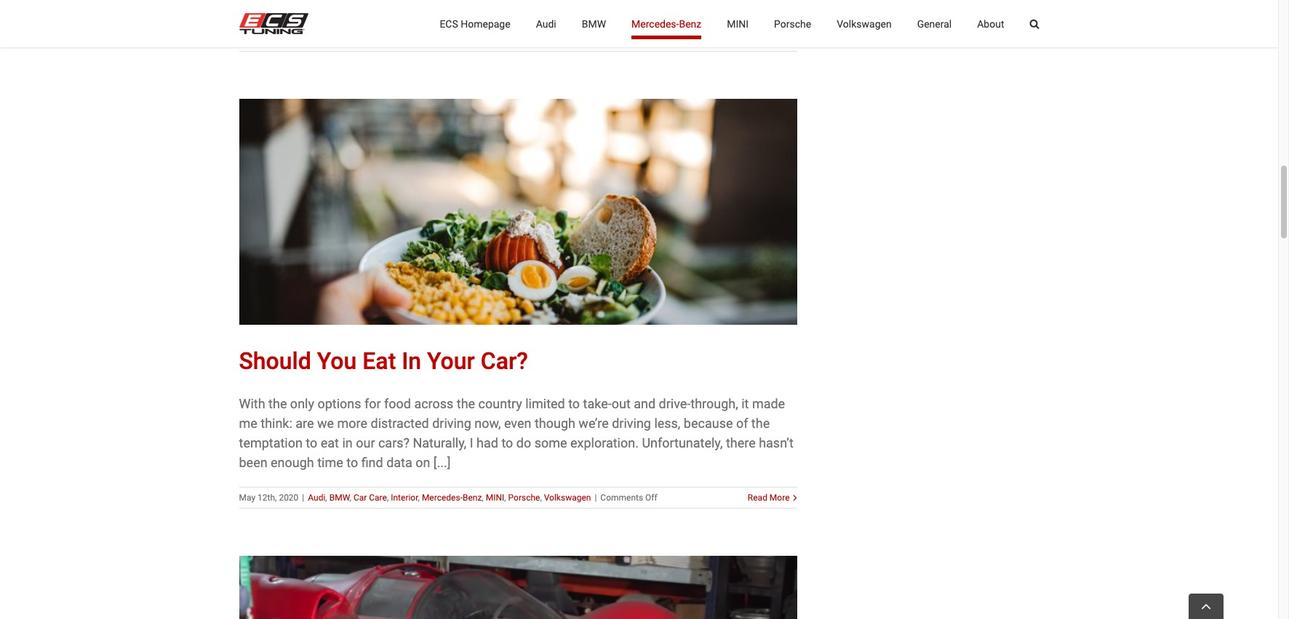 Task type: locate. For each thing, give the bounding box(es) containing it.
find
[[361, 456, 383, 471]]

may 12th, 2020 | audi , bmw , car care , interior , mercedes-benz , mini , porsche , volkswagen | comments off
[[239, 494, 658, 504]]

1 vertical spatial mini link
[[486, 494, 504, 504]]

driving
[[432, 416, 471, 432], [612, 416, 651, 432]]

off down mercedes-benz at the top of page
[[655, 35, 667, 46]]

in
[[342, 436, 353, 451]]

food
[[384, 397, 411, 412]]

been
[[239, 456, 267, 471]]

0 vertical spatial mini link
[[727, 0, 749, 47]]

and
[[634, 397, 656, 412]]

audi link down time
[[308, 494, 326, 504]]

bmw link left comments off
[[582, 0, 606, 47]]

off down the unfortunately,
[[645, 494, 658, 504]]

1 horizontal spatial volkswagen link
[[837, 0, 892, 47]]

benz inside mercedes-benz link
[[679, 18, 702, 29]]

because
[[684, 416, 733, 432]]

mini link right mercedes-benz at the top of page
[[727, 0, 749, 47]]

0 horizontal spatial volkswagen
[[544, 494, 591, 504]]

18th,
[[260, 35, 279, 46]]

0 horizontal spatial |
[[302, 494, 304, 504]]

think:
[[261, 416, 292, 432]]

2 , from the left
[[350, 494, 351, 504]]

0 vertical spatial mini
[[727, 18, 749, 29]]

off
[[655, 35, 667, 46], [645, 494, 658, 504]]

1 vertical spatial mercedes-
[[422, 494, 463, 504]]

enough
[[271, 456, 314, 471]]

0 vertical spatial volkswagen
[[837, 18, 892, 29]]

1 horizontal spatial porsche
[[774, 18, 812, 29]]

1 horizontal spatial volkswagen
[[837, 18, 892, 29]]

2 | from the left
[[595, 494, 597, 504]]

0 horizontal spatial audi link
[[308, 494, 326, 504]]

0 horizontal spatial mercedes-
[[422, 494, 463, 504]]

mercedes-benz
[[632, 18, 702, 29]]

made
[[752, 397, 785, 412]]

bmw left mercedes-benz at the top of page
[[582, 18, 606, 29]]

bmw link
[[582, 0, 606, 47], [329, 494, 350, 504]]

general
[[917, 18, 952, 29]]

volkswagen link left general
[[837, 0, 892, 47]]

0 vertical spatial volkswagen link
[[837, 0, 892, 47]]

1 vertical spatial bmw link
[[329, 494, 350, 504]]

porsche link
[[774, 0, 812, 47], [508, 494, 540, 504]]

2020
[[282, 35, 301, 46], [279, 494, 299, 504]]

0 horizontal spatial benz
[[463, 494, 482, 504]]

mini link
[[727, 0, 749, 47], [486, 494, 504, 504]]

0 horizontal spatial mini
[[486, 494, 504, 504]]

1 horizontal spatial driving
[[612, 416, 651, 432]]

volkswagen
[[837, 18, 892, 29], [544, 494, 591, 504]]

0 horizontal spatial bmw link
[[329, 494, 350, 504]]

of
[[736, 416, 748, 432]]

comments off
[[610, 35, 667, 46]]

1 vertical spatial audi link
[[308, 494, 326, 504]]

[...]
[[434, 456, 451, 471]]

2020 for 18th,
[[282, 35, 301, 46]]

you
[[317, 348, 357, 376]]

driving down out
[[612, 416, 651, 432]]

audi right homepage
[[536, 18, 556, 29]]

1 vertical spatial mercedes-benz link
[[422, 494, 482, 504]]

more
[[337, 416, 367, 432]]

mercedes-
[[632, 18, 679, 29], [422, 494, 463, 504]]

1 , from the left
[[326, 494, 327, 504]]

volkswagen left general
[[837, 18, 892, 29]]

country
[[479, 397, 522, 412]]

volkswagen down some
[[544, 494, 591, 504]]

1 horizontal spatial mercedes-benz link
[[632, 0, 702, 47]]

benz
[[679, 18, 702, 29], [463, 494, 482, 504]]

0 vertical spatial 2020
[[282, 35, 301, 46]]

the right of
[[752, 416, 770, 432]]

audi link
[[536, 0, 556, 47], [308, 494, 326, 504]]

in
[[402, 348, 421, 376]]

bmw
[[582, 18, 606, 29], [329, 494, 350, 504]]

mercedes- down [...] at the bottom of page
[[422, 494, 463, 504]]

0 horizontal spatial bmw
[[329, 494, 350, 504]]

1 horizontal spatial porsche link
[[774, 0, 812, 47]]

0 horizontal spatial porsche
[[508, 494, 540, 504]]

some
[[535, 436, 567, 451]]

0 horizontal spatial mercedes-benz link
[[422, 494, 482, 504]]

car
[[354, 494, 367, 504]]

general link
[[917, 0, 952, 47]]

across
[[414, 397, 454, 412]]

the up now,
[[457, 397, 475, 412]]

1 horizontal spatial bmw
[[582, 18, 606, 29]]

1 vertical spatial 2020
[[279, 494, 299, 504]]

now,
[[475, 416, 501, 432]]

do
[[517, 436, 531, 451]]

0 vertical spatial porsche link
[[774, 0, 812, 47]]

mini link down 'had'
[[486, 494, 504, 504]]

i
[[470, 436, 473, 451]]

3 , from the left
[[387, 494, 389, 504]]

your
[[427, 348, 475, 376]]

car?
[[481, 348, 528, 376]]

homepage
[[461, 18, 511, 29]]

should
[[239, 348, 311, 376]]

| right 12th,
[[302, 494, 304, 504]]

ecs
[[440, 18, 458, 29]]

1 horizontal spatial |
[[595, 494, 597, 504]]

2020 right 18th,
[[282, 35, 301, 46]]

mini down 'had'
[[486, 494, 504, 504]]

audi link right homepage
[[536, 0, 556, 47]]

1 vertical spatial off
[[645, 494, 658, 504]]

0 vertical spatial audi
[[536, 18, 556, 29]]

4 , from the left
[[418, 494, 420, 504]]

1 vertical spatial mini
[[486, 494, 504, 504]]

1 horizontal spatial benz
[[679, 18, 702, 29]]

0 horizontal spatial driving
[[432, 416, 471, 432]]

|
[[302, 494, 304, 504], [595, 494, 597, 504]]

temptation
[[239, 436, 303, 451]]

bmw link left car
[[329, 494, 350, 504]]

1 vertical spatial volkswagen
[[544, 494, 591, 504]]

through,
[[691, 397, 738, 412]]

1 vertical spatial audi
[[308, 494, 326, 504]]

volkswagen link down some
[[544, 494, 591, 504]]

the up think:
[[269, 397, 287, 412]]

there
[[726, 436, 756, 451]]

1 horizontal spatial audi link
[[536, 0, 556, 47]]

to left eat
[[306, 436, 318, 451]]

0 horizontal spatial volkswagen link
[[544, 494, 591, 504]]

1 vertical spatial porsche
[[508, 494, 540, 504]]

0 vertical spatial bmw link
[[582, 0, 606, 47]]

had
[[477, 436, 498, 451]]

,
[[326, 494, 327, 504], [350, 494, 351, 504], [387, 494, 389, 504], [418, 494, 420, 504], [482, 494, 484, 504], [504, 494, 506, 504], [540, 494, 542, 504]]

0 horizontal spatial porsche link
[[508, 494, 540, 504]]

to
[[568, 397, 580, 412], [306, 436, 318, 451], [502, 436, 513, 451], [347, 456, 358, 471]]

to left take-
[[568, 397, 580, 412]]

0 vertical spatial benz
[[679, 18, 702, 29]]

care
[[369, 494, 387, 504]]

mini
[[727, 18, 749, 29], [486, 494, 504, 504]]

mini right mercedes-benz at the top of page
[[727, 18, 749, 29]]

audi down time
[[308, 494, 326, 504]]

2020 right 12th,
[[279, 494, 299, 504]]

| down exploration.
[[595, 494, 597, 504]]

comments
[[610, 35, 653, 46], [601, 494, 643, 504]]

comments down exploration.
[[601, 494, 643, 504]]

1 vertical spatial volkswagen link
[[544, 494, 591, 504]]

0 vertical spatial mercedes-
[[632, 18, 679, 29]]

bmw left car
[[329, 494, 350, 504]]

1 horizontal spatial mini
[[727, 18, 749, 29]]

porsche
[[774, 18, 812, 29], [508, 494, 540, 504]]

comments down mercedes-benz at the top of page
[[610, 35, 653, 46]]

0 vertical spatial porsche
[[774, 18, 812, 29]]

are
[[296, 416, 314, 432]]

mercedes- up comments off
[[632, 18, 679, 29]]

driving up naturally,
[[432, 416, 471, 432]]

mercedes-benz link
[[632, 0, 702, 47], [422, 494, 482, 504]]

1 horizontal spatial bmw link
[[582, 0, 606, 47]]

with the only options for food across the country limited to take-out and drive-through, it made me think: are we more distracted driving now, even though we're driving less, because of the temptation to eat in our cars? naturally, i had to do some exploration. unfortunately, there hasn't been enough time to find data on [...]
[[239, 397, 794, 471]]

the
[[269, 397, 287, 412], [457, 397, 475, 412], [752, 416, 770, 432]]

audi
[[536, 18, 556, 29], [308, 494, 326, 504]]



Task type: vqa. For each thing, say whether or not it's contained in the screenshot.
right be
no



Task type: describe. For each thing, give the bounding box(es) containing it.
on
[[416, 456, 430, 471]]

1 horizontal spatial the
[[457, 397, 475, 412]]

0 vertical spatial off
[[655, 35, 667, 46]]

1 vertical spatial porsche link
[[508, 494, 540, 504]]

naturally,
[[413, 436, 467, 451]]

though
[[535, 416, 576, 432]]

unfortunately,
[[642, 436, 723, 451]]

read more
[[748, 494, 790, 504]]

only
[[290, 397, 314, 412]]

hasn't
[[759, 436, 794, 451]]

1 driving from the left
[[432, 416, 471, 432]]

should you eat in your car? link
[[239, 348, 528, 376]]

limited
[[526, 397, 565, 412]]

1 horizontal spatial mini link
[[727, 0, 749, 47]]

more
[[770, 494, 790, 504]]

1 vertical spatial benz
[[463, 494, 482, 504]]

take-
[[583, 397, 612, 412]]

eat
[[321, 436, 339, 451]]

we
[[317, 416, 334, 432]]

0 horizontal spatial mini link
[[486, 494, 504, 504]]

with
[[239, 397, 265, 412]]

ecs homepage link
[[440, 0, 511, 47]]

distracted
[[371, 416, 429, 432]]

1 horizontal spatial audi
[[536, 18, 556, 29]]

me
[[239, 416, 257, 432]]

our
[[356, 436, 375, 451]]

0 vertical spatial mercedes-benz link
[[632, 0, 702, 47]]

cars?
[[378, 436, 410, 451]]

0 vertical spatial audi link
[[536, 0, 556, 47]]

1 | from the left
[[302, 494, 304, 504]]

ecs tuning logo image
[[239, 13, 308, 34]]

6 , from the left
[[504, 494, 506, 504]]

eat
[[363, 348, 396, 376]]

june
[[239, 35, 258, 46]]

we're
[[579, 416, 609, 432]]

1 horizontal spatial mercedes-
[[632, 18, 679, 29]]

1 vertical spatial bmw
[[329, 494, 350, 504]]

2020 for 12th,
[[279, 494, 299, 504]]

data
[[386, 456, 412, 471]]

drive-
[[659, 397, 691, 412]]

2 driving from the left
[[612, 416, 651, 432]]

to left do
[[502, 436, 513, 451]]

read more link
[[748, 492, 790, 505]]

about link
[[977, 0, 1005, 47]]

car care link
[[354, 494, 387, 504]]

12th,
[[258, 494, 277, 504]]

even
[[504, 416, 532, 432]]

about
[[977, 18, 1005, 29]]

7 , from the left
[[540, 494, 542, 504]]

read
[[748, 494, 768, 504]]

2 horizontal spatial the
[[752, 416, 770, 432]]

1 vertical spatial comments
[[601, 494, 643, 504]]

options
[[318, 397, 361, 412]]

should you eat in your car? image
[[239, 99, 797, 326]]

time
[[317, 456, 343, 471]]

take some time to enjoy this insane barn find ammo nyc found image
[[239, 557, 797, 620]]

may
[[239, 494, 255, 504]]

june 18th, 2020
[[239, 35, 301, 46]]

0 vertical spatial comments
[[610, 35, 653, 46]]

interior link
[[391, 494, 418, 504]]

exploration.
[[570, 436, 639, 451]]

5 , from the left
[[482, 494, 484, 504]]

should you eat in your car?
[[239, 348, 528, 376]]

ecs homepage
[[440, 18, 511, 29]]

out
[[612, 397, 631, 412]]

0 horizontal spatial the
[[269, 397, 287, 412]]

to left find
[[347, 456, 358, 471]]

for
[[365, 397, 381, 412]]

it
[[742, 397, 749, 412]]

less,
[[654, 416, 681, 432]]

0 vertical spatial bmw
[[582, 18, 606, 29]]

0 horizontal spatial audi
[[308, 494, 326, 504]]

interior
[[391, 494, 418, 504]]



